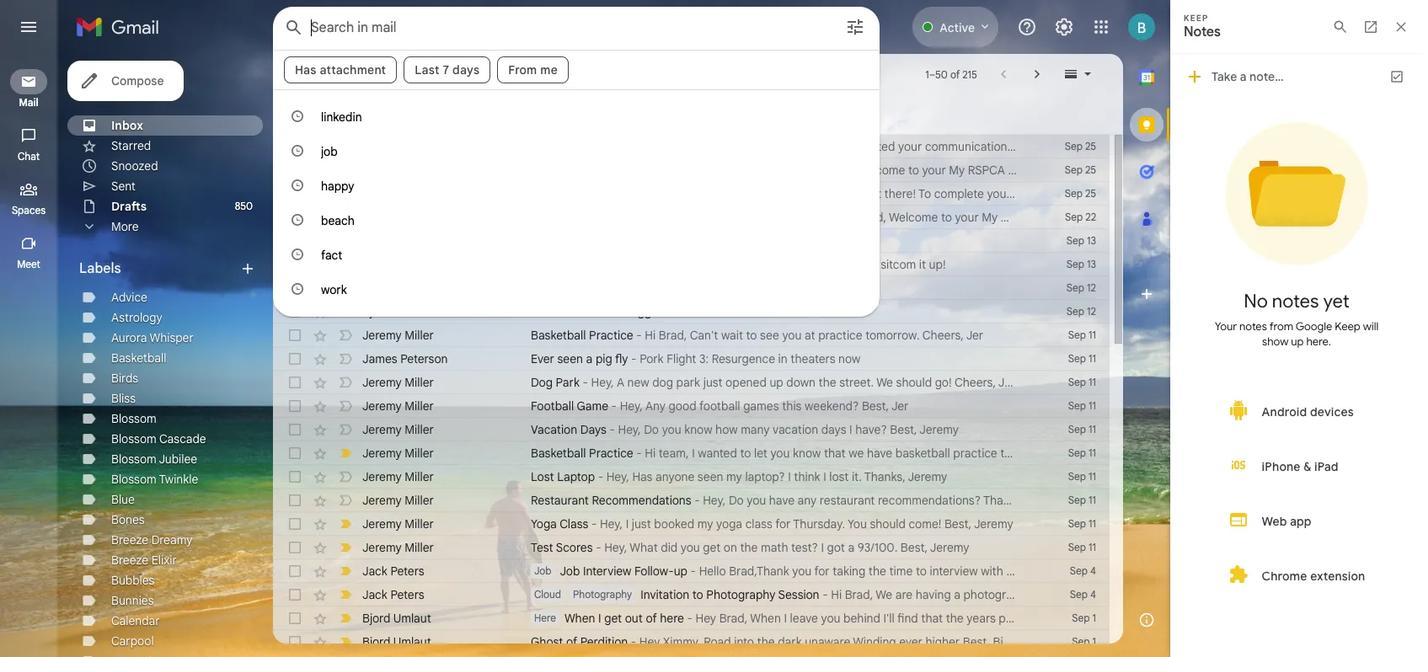 Task type: vqa. For each thing, say whether or not it's contained in the screenshot.
Sent
yes



Task type: locate. For each thing, give the bounding box(es) containing it.
sep 11 for hey, has anyone seen my laptop? i think i lost it. thanks, jeremy
[[1068, 470, 1096, 483]]

1 practice from the top
[[589, 328, 633, 343]]

0 vertical spatial to
[[733, 257, 744, 272]]

2 25 from the top
[[1085, 163, 1096, 176]]

4 miller from the top
[[405, 422, 434, 437]]

1 vertical spatial sep 12
[[1067, 305, 1096, 318]]

2 row from the top
[[273, 324, 1110, 347]]

- right follow-
[[691, 564, 696, 579]]

None checkbox
[[287, 374, 303, 391], [287, 398, 303, 415], [287, 469, 303, 485], [287, 492, 303, 509], [287, 516, 303, 533], [287, 374, 303, 391], [287, 398, 303, 415], [287, 469, 303, 485], [287, 492, 303, 509], [287, 516, 303, 533]]

on
[[724, 540, 737, 555]]

1 vertical spatial seen
[[698, 469, 723, 485]]

1 horizontal spatial has
[[632, 469, 653, 485]]

0 vertical spatial sep 13
[[1067, 234, 1096, 247]]

None checkbox
[[287, 327, 303, 344], [287, 351, 303, 367], [287, 421, 303, 438], [287, 445, 303, 462], [287, 539, 303, 556], [287, 563, 303, 580], [287, 587, 303, 603], [287, 610, 303, 627], [287, 634, 303, 651], [287, 327, 303, 344], [287, 351, 303, 367], [287, 421, 303, 438], [287, 445, 303, 462], [287, 539, 303, 556], [287, 563, 303, 580], [287, 587, 303, 603], [287, 610, 303, 627], [287, 634, 303, 651]]

2 sep 13 from the top
[[1067, 258, 1096, 271]]

9 miller from the top
[[405, 540, 434, 555]]

0 horizontal spatial get
[[604, 611, 622, 626]]

5 jeremy miller from the top
[[362, 446, 434, 461]]

1 vertical spatial do
[[729, 493, 744, 508]]

1 vertical spatial breeze
[[111, 553, 148, 568]]

lost laptop - hey, has anyone seen my laptop? i think i lost it. thanks, jeremy
[[531, 469, 947, 485]]

bjord umlaut for there are no bad suggestions...
[[362, 304, 431, 319]]

i need to bring down my rent, let's sitcom it up! row
[[273, 253, 1110, 276]]

should up 93/100.
[[870, 517, 906, 532]]

the up weekend?
[[819, 375, 837, 390]]

1 jeremy miller from the top
[[362, 328, 434, 343]]

down
[[777, 257, 807, 272], [787, 375, 816, 390]]

vacation days - hey, do you know how many vacation days i have? best, jeremy
[[531, 422, 959, 437]]

of right ghost
[[566, 635, 577, 650]]

3 row from the top
[[273, 347, 1110, 371]]

0 vertical spatial peters
[[391, 564, 424, 579]]

2 12 from the top
[[1087, 305, 1096, 318]]

1 horizontal spatial get
[[703, 540, 721, 555]]

4 11 from the top
[[1089, 399, 1096, 412]]

4 sep 11 from the top
[[1068, 399, 1096, 412]]

2 vertical spatial 25
[[1085, 187, 1096, 200]]

a right got
[[848, 540, 855, 555]]

hey, left any
[[620, 399, 643, 414]]

1 vertical spatial a
[[848, 540, 855, 555]]

1 vertical spatial 13
[[1087, 258, 1096, 271]]

1 vertical spatial jer
[[892, 399, 909, 414]]

basketball down there
[[531, 328, 586, 343]]

do for have
[[729, 493, 744, 508]]

1 12 from the top
[[1087, 281, 1096, 294]]

up down did
[[674, 564, 688, 579]]

3 miller from the top
[[405, 399, 434, 414]]

sep 12 left side panel section
[[1067, 305, 1096, 318]]

1 sep 13 from the top
[[1067, 234, 1096, 247]]

should
[[896, 375, 932, 390], [870, 517, 906, 532]]

7 sep 11 from the top
[[1068, 470, 1096, 483]]

photography
[[707, 587, 776, 603], [573, 588, 632, 601]]

blossom down blossom link
[[111, 431, 157, 447]]

3 jeremy miller from the top
[[362, 399, 434, 414]]

1 4 from the top
[[1091, 565, 1096, 577]]

cheers, up 'go!'
[[923, 328, 964, 343]]

fact
[[321, 248, 342, 263]]

1 breeze from the top
[[111, 533, 148, 548]]

jer down we
[[892, 399, 909, 414]]

aurora
[[111, 330, 147, 346]]

days down weekend?
[[821, 422, 847, 437]]

important mainly because it was sent directly to you. switch
[[337, 280, 354, 297]]

1 horizontal spatial bad
[[737, 304, 757, 319]]

50
[[936, 68, 948, 80]]

james
[[362, 351, 398, 367]]

1 vertical spatial jack
[[362, 587, 387, 603]]

0 horizontal spatial has
[[295, 62, 317, 78]]

2 not important switch from the top
[[337, 209, 354, 226]]

11 for hey, do you know how many vacation days i have? best, jeremy
[[1089, 423, 1096, 436]]

it
[[919, 257, 926, 272]]

5 row from the top
[[273, 394, 1110, 418]]

search in mail image
[[279, 13, 309, 43]]

1 jack peters from the top
[[362, 564, 424, 579]]

heading inside primary 'tab list'
[[500, 106, 517, 123]]

bubbles
[[111, 573, 155, 588]]

0 vertical spatial down
[[777, 257, 807, 272]]

the right into
[[757, 635, 775, 650]]

11
[[1089, 329, 1096, 341], [1089, 352, 1096, 365], [1089, 376, 1096, 389], [1089, 399, 1096, 412], [1089, 423, 1096, 436], [1089, 447, 1096, 459], [1089, 470, 1096, 483], [1089, 494, 1096, 506], [1089, 517, 1096, 530], [1089, 541, 1096, 554]]

drafts link
[[111, 199, 147, 214]]

good
[[669, 399, 697, 414]]

1 bad from the left
[[602, 304, 622, 319]]

sep 12 down sep 22 at right top
[[1067, 281, 1096, 294]]

basketball
[[531, 328, 586, 343], [111, 351, 166, 366], [531, 446, 586, 461]]

yoga
[[716, 517, 743, 532]]

photography down interview
[[573, 588, 632, 601]]

- down the "anyone"
[[695, 493, 700, 508]]

happy
[[321, 179, 354, 194]]

blossom up the blossom twinkle link
[[111, 452, 157, 467]]

miller for basketball practice -
[[405, 446, 434, 461]]

up
[[770, 375, 784, 390], [674, 564, 688, 579]]

practice for basketball practice -
[[589, 446, 633, 461]]

1 vertical spatial practice
[[589, 446, 633, 461]]

2 vertical spatial to
[[693, 587, 703, 603]]

12 left side panel section
[[1087, 305, 1096, 318]]

not important switch inside sep 22 row
[[337, 209, 354, 226]]

sep 25 row
[[273, 135, 1110, 158], [273, 158, 1110, 182], [273, 182, 1110, 206]]

1 vertical spatial down
[[787, 375, 816, 390]]

sep 11
[[1068, 329, 1096, 341], [1068, 352, 1096, 365], [1068, 376, 1096, 389], [1068, 399, 1096, 412], [1068, 423, 1096, 436], [1068, 447, 1096, 459], [1068, 470, 1096, 483], [1068, 494, 1096, 506], [1068, 517, 1096, 530], [1068, 541, 1096, 554]]

14 row from the top
[[273, 607, 1110, 630]]

1 horizontal spatial to
[[733, 257, 744, 272]]

up down in at the bottom of the page
[[770, 375, 784, 390]]

main content containing primary
[[273, 54, 1123, 657]]

mail
[[19, 96, 38, 109]]

sep 13 row
[[273, 229, 1110, 253]]

4 jeremy miller from the top
[[362, 422, 434, 437]]

- right scores
[[596, 540, 601, 555]]

blossom for blossom link
[[111, 411, 157, 426]]

basketball down aurora
[[111, 351, 166, 366]]

jack peters for job
[[362, 564, 424, 579]]

1 bjord umlaut from the top
[[362, 304, 431, 319]]

refresh image
[[337, 66, 354, 83]]

think
[[794, 469, 821, 485]]

2 important according to google magic. switch from the top
[[337, 233, 354, 249]]

1 horizontal spatial jer
[[966, 328, 984, 343]]

0 vertical spatial sep 25
[[1065, 140, 1096, 153]]

best, down come! in the right of the page
[[901, 540, 928, 555]]

advanced search options image
[[839, 10, 872, 44]]

my left rent,
[[810, 257, 825, 272]]

hey, for hey, has anyone seen my laptop? i think i lost it. thanks, jeremy
[[607, 469, 629, 485]]

9 11 from the top
[[1089, 517, 1096, 530]]

10 11 from the top
[[1089, 541, 1096, 554]]

basketball for basketball practice -
[[531, 446, 586, 461]]

hey, up recommendations
[[607, 469, 629, 485]]

you
[[782, 328, 802, 343], [662, 422, 681, 437], [747, 493, 766, 508], [681, 540, 700, 555]]

- right game
[[611, 399, 617, 414]]

0 vertical spatial 13
[[1087, 234, 1096, 247]]

miller for restaurant recommendations - hey, do you have any restaurant recommendations? thanks, jeremy
[[405, 493, 434, 508]]

1 vertical spatial cheers,
[[955, 375, 996, 390]]

toggle split pane mode image
[[1063, 66, 1080, 83]]

chat heading
[[0, 150, 57, 163]]

theaters
[[791, 351, 836, 367]]

11 for hi brad, can't wait to see you at practice tomorrow. cheers, jer
[[1089, 329, 1096, 341]]

0 horizontal spatial just
[[632, 517, 651, 532]]

photography up into
[[707, 587, 776, 603]]

miller for basketball practice - hi brad, can't wait to see you at practice tomorrow. cheers, jer
[[405, 328, 434, 343]]

job down test at bottom
[[534, 565, 552, 577]]

3 blossom from the top
[[111, 452, 157, 467]]

not important switch inside i need to bring down my rent, let's sitcom it up! row
[[337, 256, 354, 273]]

i left got
[[821, 540, 824, 555]]

2 sep 4 from the top
[[1070, 588, 1096, 601]]

spaces
[[12, 204, 46, 217]]

there are no bad suggestions... - just bad ideas
[[531, 304, 789, 319]]

6 jeremy miller from the top
[[362, 469, 434, 485]]

2 vertical spatial not important switch
[[337, 256, 354, 273]]

in
[[778, 351, 788, 367]]

drafts
[[111, 199, 147, 214]]

how
[[716, 422, 738, 437]]

0 vertical spatial cheers,
[[923, 328, 964, 343]]

just down recommendations
[[632, 517, 651, 532]]

practice down days
[[589, 446, 633, 461]]

sep 13 inside row
[[1067, 234, 1096, 247]]

1 vertical spatial to
[[746, 328, 757, 343]]

heading
[[500, 106, 517, 123]]

0 vertical spatial thanks,
[[864, 469, 906, 485]]

5 11 from the top
[[1089, 423, 1096, 436]]

basketball for basketball practice - hi brad, can't wait to see you at practice tomorrow. cheers, jer
[[531, 328, 586, 343]]

- right the here
[[687, 611, 693, 626]]

1 miller from the top
[[405, 328, 434, 343]]

0 horizontal spatial days
[[453, 62, 480, 78]]

bad right just
[[737, 304, 757, 319]]

jack peters for invitation
[[362, 587, 424, 603]]

has left 'refresh' icon
[[295, 62, 317, 78]]

1 sep 4 from the top
[[1070, 565, 1096, 577]]

1 vertical spatial 25
[[1085, 163, 1096, 176]]

2 vertical spatial sep 25
[[1065, 187, 1096, 200]]

3 bjord umlaut from the top
[[362, 635, 431, 650]]

breeze down bones
[[111, 533, 148, 548]]

sep 11 for hey, do you have any restaurant recommendations? thanks, jeremy
[[1068, 494, 1096, 506]]

just
[[703, 375, 723, 390], [632, 517, 651, 532]]

down up the this
[[787, 375, 816, 390]]

0 horizontal spatial my
[[698, 517, 713, 532]]

important according to google magic. switch
[[337, 185, 354, 202], [337, 233, 354, 249]]

cheers, right 'go!'
[[955, 375, 996, 390]]

0 vertical spatial bjord umlaut
[[362, 304, 431, 319]]

you right did
[[681, 540, 700, 555]]

1 vertical spatial jack peters
[[362, 587, 424, 603]]

i left need
[[697, 257, 700, 272]]

best, right the have?
[[890, 422, 917, 437]]

0 vertical spatial do
[[644, 422, 659, 437]]

1 11 from the top
[[1089, 329, 1096, 341]]

0 vertical spatial 1
[[925, 68, 929, 80]]

2 jeremy miller from the top
[[362, 375, 434, 390]]

1 vertical spatial umlaut
[[393, 611, 431, 626]]

0 vertical spatial umlaut
[[393, 304, 431, 319]]

elixir
[[151, 553, 177, 568]]

2 horizontal spatial my
[[810, 257, 825, 272]]

not important switch down "happy" on the left
[[337, 209, 354, 226]]

seen
[[557, 351, 583, 367], [698, 469, 723, 485]]

0 vertical spatial of
[[951, 68, 960, 80]]

main content
[[273, 54, 1123, 657]]

lost
[[531, 469, 554, 485]]

main menu image
[[19, 17, 39, 37]]

9 jeremy miller from the top
[[362, 540, 434, 555]]

yoga
[[531, 517, 557, 532]]

my inside the i need to bring down my rent, let's sitcom it up! link
[[810, 257, 825, 272]]

0 vertical spatial 25
[[1085, 140, 1096, 153]]

0 vertical spatial days
[[453, 62, 480, 78]]

breeze elixir link
[[111, 553, 177, 568]]

thanks,
[[864, 469, 906, 485], [984, 493, 1025, 508]]

important according to google magic. switch down the beach
[[337, 233, 354, 249]]

do down any
[[644, 422, 659, 437]]

2 blossom from the top
[[111, 431, 157, 447]]

12 inside sep 12 row
[[1087, 281, 1096, 294]]

1 sep 11 from the top
[[1068, 329, 1096, 341]]

1 sep 12 from the top
[[1067, 281, 1096, 294]]

seen right the "anyone"
[[698, 469, 723, 485]]

2 miller from the top
[[405, 375, 434, 390]]

i need to bring down my rent, let's sitcom it up! link
[[531, 256, 1017, 273]]

2 vertical spatial my
[[698, 517, 713, 532]]

hey, for hey, do you have any restaurant recommendations? thanks, jeremy
[[703, 493, 726, 508]]

chat
[[18, 150, 40, 163]]

umlaut for ghost
[[393, 635, 431, 650]]

1 umlaut from the top
[[393, 304, 431, 319]]

last 7 days
[[415, 62, 480, 78]]

hey, right the class
[[600, 517, 623, 532]]

jeremy miller for basketball practice - hi brad, can't wait to see you at practice tomorrow. cheers, jer
[[362, 328, 434, 343]]

to right need
[[733, 257, 744, 272]]

1 peters from the top
[[391, 564, 424, 579]]

2 sep 12 from the top
[[1067, 305, 1096, 318]]

of right out
[[646, 611, 657, 626]]

0 vertical spatial practice
[[589, 328, 633, 343]]

6 miller from the top
[[405, 469, 434, 485]]

9 row from the top
[[273, 489, 1110, 512]]

lost
[[830, 469, 849, 485]]

1 vertical spatial up
[[674, 564, 688, 579]]

snoozed link
[[111, 158, 158, 174]]

job job interview follow-up -
[[534, 564, 699, 579]]

my for i
[[726, 469, 742, 485]]

meet
[[17, 258, 40, 271]]

promotions, 2 new messages, image
[[500, 106, 517, 123]]

1 sep 1 from the top
[[1072, 612, 1096, 624]]

hey, right days
[[618, 422, 641, 437]]

not important switch down linkedin
[[337, 138, 354, 155]]

3 sep 11 from the top
[[1068, 376, 1096, 389]]

5 sep 11 from the top
[[1068, 423, 1096, 436]]

best, right come! in the right of the page
[[945, 517, 972, 532]]

breeze up bubbles link
[[111, 553, 148, 568]]

best, right the higher
[[963, 635, 990, 650]]

thanks, right "recommendations?"
[[984, 493, 1025, 508]]

13 inside row
[[1087, 234, 1096, 247]]

primary
[[317, 107, 360, 122]]

of right '50'
[[951, 68, 960, 80]]

7 jeremy miller from the top
[[362, 493, 434, 508]]

2 4 from the top
[[1091, 588, 1096, 601]]

blossom down bliss link
[[111, 411, 157, 426]]

booked
[[654, 517, 695, 532]]

to inside row
[[733, 257, 744, 272]]

sep 11 for hey, what did you get on the math test? i got a 93/100. best, jeremy
[[1068, 541, 1096, 554]]

3 sep 25 from the top
[[1065, 187, 1096, 200]]

advice link
[[111, 290, 147, 305]]

0 horizontal spatial bad
[[602, 304, 622, 319]]

my left laptop?
[[726, 469, 742, 485]]

important according to google magic. switch up the beach
[[337, 185, 354, 202]]

come!
[[909, 517, 942, 532]]

blossom twinkle link
[[111, 472, 198, 487]]

11 for hey, i just booked my yoga class for thursday. you should come! best, jeremy
[[1089, 517, 1096, 530]]

settings image
[[1054, 17, 1075, 37]]

sent
[[111, 179, 136, 194]]

bjord umlaut
[[362, 304, 431, 319], [362, 611, 431, 626], [362, 635, 431, 650]]

blossom for blossom cascade
[[111, 431, 157, 447]]

ever
[[531, 351, 554, 367]]

row
[[273, 300, 1110, 324], [273, 324, 1110, 347], [273, 347, 1110, 371], [273, 371, 1110, 394], [273, 394, 1110, 418], [273, 418, 1110, 442], [273, 442, 1110, 465], [273, 465, 1110, 489], [273, 489, 1110, 512], [273, 512, 1110, 536], [273, 536, 1110, 560], [273, 560, 1110, 583], [273, 583, 1110, 607], [273, 607, 1110, 630], [273, 630, 1110, 654]]

0 vertical spatial important according to google magic. switch
[[337, 185, 354, 202]]

has up recommendations
[[632, 469, 653, 485]]

practice for basketball practice - hi brad, can't wait to see you at practice tomorrow. cheers, jer
[[589, 328, 633, 343]]

jer right tomorrow.
[[966, 328, 984, 343]]

0 vertical spatial basketball
[[531, 328, 586, 343]]

1 not important switch from the top
[[337, 138, 354, 155]]

8 11 from the top
[[1089, 494, 1096, 506]]

tab list
[[1123, 54, 1171, 597]]

breeze dreamy
[[111, 533, 193, 548]]

1 vertical spatial bjord umlaut
[[362, 611, 431, 626]]

to left see
[[746, 328, 757, 343]]

1 vertical spatial peters
[[391, 587, 424, 603]]

1 jack from the top
[[362, 564, 387, 579]]

jeremy miller for test scores - hey, what did you get on the math test? i got a 93/100. best, jeremy
[[362, 540, 434, 555]]

0 horizontal spatial do
[[644, 422, 659, 437]]

- right the fly at the left
[[631, 351, 637, 367]]

2 jack from the top
[[362, 587, 387, 603]]

interview
[[583, 564, 632, 579]]

more button
[[67, 217, 263, 237]]

1 vertical spatial important according to google magic. switch
[[337, 233, 354, 249]]

sep inside i need to bring down my rent, let's sitcom it up! row
[[1067, 258, 1085, 271]]

bring
[[747, 257, 774, 272]]

0 horizontal spatial to
[[693, 587, 703, 603]]

support image
[[1017, 17, 1037, 37]]

blossom up "blue"
[[111, 472, 157, 487]]

sep 13 inside i need to bring down my rent, let's sitcom it up! row
[[1067, 258, 1096, 271]]

9 sep 11 from the top
[[1068, 517, 1096, 530]]

my
[[810, 257, 825, 272], [726, 469, 742, 485], [698, 517, 713, 532]]

1 vertical spatial get
[[604, 611, 622, 626]]

practice
[[818, 328, 863, 343]]

from me
[[508, 62, 558, 78]]

1 vertical spatial sep 1
[[1072, 635, 1096, 648]]

2 jack peters from the top
[[362, 587, 424, 603]]

just up football game - hey, any good football games this weekend? best, jer
[[703, 375, 723, 390]]

4 blossom from the top
[[111, 472, 157, 487]]

get left on
[[703, 540, 721, 555]]

13 inside i need to bring down my rent, let's sitcom it up! row
[[1087, 258, 1096, 271]]

blossom for blossom jubilee
[[111, 452, 157, 467]]

basketball practice -
[[531, 446, 645, 461]]

a
[[586, 351, 593, 367], [848, 540, 855, 555]]

list box
[[274, 96, 879, 303]]

important according to google magic. switch inside sep 13 row
[[337, 233, 354, 249]]

3 11 from the top
[[1089, 376, 1096, 389]]

0 vertical spatial jack peters
[[362, 564, 424, 579]]

2 vertical spatial of
[[566, 635, 577, 650]]

2 sep 11 from the top
[[1068, 352, 1096, 365]]

gmail image
[[76, 10, 168, 44]]

sep 12 inside row
[[1067, 281, 1096, 294]]

- right laptop
[[598, 469, 604, 485]]

1 horizontal spatial thanks,
[[984, 493, 1025, 508]]

practice
[[589, 328, 633, 343], [589, 446, 633, 461]]

1 vertical spatial has
[[632, 469, 653, 485]]

basketball down vacation
[[531, 446, 586, 461]]

1 vertical spatial sep 25
[[1065, 163, 1096, 176]]

basketball for basketball
[[111, 351, 166, 366]]

0 vertical spatial up
[[770, 375, 784, 390]]

jeremy miller for vacation days - hey, do you know how many vacation days i have? best, jeremy
[[362, 422, 434, 437]]

8 jeremy miller from the top
[[362, 517, 434, 532]]

2 peters from the top
[[391, 587, 424, 603]]

3 umlaut from the top
[[393, 635, 431, 650]]

7 miller from the top
[[405, 493, 434, 508]]

seen up park
[[557, 351, 583, 367]]

2 horizontal spatial to
[[746, 328, 757, 343]]

1 25 from the top
[[1085, 140, 1096, 153]]

navigation
[[0, 54, 59, 657]]

bjord
[[362, 304, 391, 319], [362, 611, 391, 626], [362, 635, 391, 650], [993, 635, 1021, 650]]

25
[[1085, 140, 1096, 153], [1085, 163, 1096, 176], [1085, 187, 1096, 200]]

down right the bring
[[777, 257, 807, 272]]

miller for test scores - hey, what did you get on the math test? i got a 93/100. best, jeremy
[[405, 540, 434, 555]]

0 vertical spatial breeze
[[111, 533, 148, 548]]

down inside row
[[787, 375, 816, 390]]

not important switch up important mainly because it was sent directly to you. switch
[[337, 256, 354, 273]]

0 vertical spatial has
[[295, 62, 317, 78]]

0 vertical spatial should
[[896, 375, 932, 390]]

thanks, right it.
[[864, 469, 906, 485]]

0 vertical spatial sep 12
[[1067, 281, 1096, 294]]

1 vertical spatial days
[[821, 422, 847, 437]]

1 vertical spatial basketball
[[111, 351, 166, 366]]

1 blossom from the top
[[111, 411, 157, 426]]

me
[[540, 62, 558, 78]]

1 horizontal spatial do
[[729, 493, 744, 508]]

2 11 from the top
[[1089, 352, 1096, 365]]

peters
[[391, 564, 424, 579], [391, 587, 424, 603]]

12 down '22'
[[1087, 281, 1096, 294]]

get left out
[[604, 611, 622, 626]]

2 vertical spatial umlaut
[[393, 635, 431, 650]]

1 vertical spatial 1
[[1093, 612, 1096, 624]]

10 sep 11 from the top
[[1068, 541, 1096, 554]]

sep inside row
[[1067, 234, 1085, 247]]

restaurant recommendations - hey, do you have any restaurant recommendations? thanks, jeremy
[[531, 493, 1066, 508]]

days
[[453, 62, 480, 78], [821, 422, 847, 437]]

2 vertical spatial 1
[[1093, 635, 1096, 648]]

job
[[321, 144, 338, 159]]

sep
[[1065, 140, 1083, 153], [1065, 163, 1083, 176], [1065, 187, 1083, 200], [1065, 211, 1083, 223], [1067, 234, 1085, 247], [1067, 258, 1085, 271], [1067, 281, 1085, 294], [1067, 305, 1085, 318], [1068, 329, 1086, 341], [1068, 352, 1086, 365], [1068, 376, 1086, 389], [1068, 399, 1086, 412], [1068, 423, 1086, 436], [1068, 447, 1086, 459], [1068, 470, 1086, 483], [1068, 494, 1086, 506], [1068, 517, 1086, 530], [1068, 541, 1086, 554], [1070, 565, 1088, 577], [1070, 588, 1088, 601], [1072, 612, 1090, 624], [1072, 635, 1090, 648]]

mail heading
[[0, 96, 57, 110]]

follow-
[[635, 564, 674, 579]]

4 row from the top
[[273, 371, 1110, 394]]

beach
[[321, 213, 355, 228]]

jeremy miller for yoga class - hey, i just booked my yoga class for thursday. you should come! best, jeremy
[[362, 517, 434, 532]]

1 horizontal spatial of
[[646, 611, 657, 626]]

to right 'invitation'
[[693, 587, 703, 603]]

2 practice from the top
[[589, 446, 633, 461]]

215
[[963, 68, 977, 80]]

promotions, 2 new messages, tab
[[500, 106, 517, 123]]

7 11 from the top
[[1089, 470, 1096, 483]]

hey, for hey, do you know how many vacation days i have? best, jeremy
[[618, 422, 641, 437]]

0 vertical spatial my
[[810, 257, 825, 272]]

10 row from the top
[[273, 512, 1110, 536]]

days right 7
[[453, 62, 480, 78]]

1 13 from the top
[[1087, 234, 1096, 247]]

job down scores
[[560, 564, 580, 579]]

do down lost laptop - hey, has anyone seen my laptop? i think i lost it. thanks, jeremy
[[729, 493, 744, 508]]

0 vertical spatial the
[[819, 375, 837, 390]]

0 vertical spatial a
[[586, 351, 593, 367]]

miller for yoga class - hey, i just booked my yoga class for thursday. you should come! best, jeremy
[[405, 517, 434, 532]]

0 vertical spatial get
[[703, 540, 721, 555]]

hey, up job job interview follow-up -
[[604, 540, 627, 555]]

- right session
[[823, 587, 828, 603]]

not important switch
[[337, 138, 354, 155], [337, 209, 354, 226], [337, 256, 354, 273]]

miller
[[405, 328, 434, 343], [405, 375, 434, 390], [405, 399, 434, 414], [405, 422, 434, 437], [405, 446, 434, 461], [405, 469, 434, 485], [405, 493, 434, 508], [405, 517, 434, 532], [405, 540, 434, 555]]

bubbles link
[[111, 573, 155, 588]]

got
[[827, 540, 845, 555]]

hey, for hey, i just booked my yoga class for thursday. you should come! best, jeremy
[[600, 517, 623, 532]]

jeremy miller for dog park - hey, a new dog park just opened up down the street. we should go! cheers, jeremy
[[362, 375, 434, 390]]

row containing james peterson
[[273, 347, 1110, 371]]

3 sep 25 row from the top
[[273, 182, 1110, 206]]

2 breeze from the top
[[111, 553, 148, 568]]

0 horizontal spatial jer
[[892, 399, 909, 414]]

5 miller from the top
[[405, 446, 434, 461]]

8 miller from the top
[[405, 517, 434, 532]]

0 horizontal spatial seen
[[557, 351, 583, 367]]

0 horizontal spatial photography
[[573, 588, 632, 601]]

my left the yoga
[[698, 517, 713, 532]]

should right we
[[896, 375, 932, 390]]

hey, left a
[[591, 375, 614, 390]]

2 13 from the top
[[1087, 258, 1096, 271]]

bad right no
[[602, 304, 622, 319]]

0 vertical spatial seen
[[557, 351, 583, 367]]

1 vertical spatial my
[[726, 469, 742, 485]]

- left just
[[702, 304, 708, 319]]

1 important according to google magic. switch from the top
[[337, 185, 354, 202]]

the right on
[[740, 540, 758, 555]]

8 sep 11 from the top
[[1068, 494, 1096, 506]]

meet heading
[[0, 258, 57, 271]]

games
[[743, 399, 779, 414]]

practice up pig
[[589, 328, 633, 343]]



Task type: describe. For each thing, give the bounding box(es) containing it.
umlaut for there
[[393, 304, 431, 319]]

- up recommendations
[[636, 446, 642, 461]]

blossom for blossom twinkle
[[111, 472, 157, 487]]

13 row from the top
[[273, 583, 1110, 607]]

bliss link
[[111, 391, 136, 406]]

hey
[[640, 635, 660, 650]]

important because you marked it as important. switch
[[337, 303, 354, 320]]

bones link
[[111, 512, 145, 528]]

we
[[877, 375, 893, 390]]

breeze elixir
[[111, 553, 177, 568]]

up!
[[929, 257, 946, 272]]

6 11 from the top
[[1089, 447, 1096, 459]]

ghost of perdition - hey ximmy, road into the dark unaware winding ever higher best, bjord
[[531, 635, 1021, 650]]

7 row from the top
[[273, 442, 1110, 465]]

down inside the i need to bring down my rent, let's sitcom it up! link
[[777, 257, 807, 272]]

1 vertical spatial the
[[740, 540, 758, 555]]

850
[[235, 200, 253, 212]]

blossom jubilee
[[111, 452, 197, 467]]

i down recommendations
[[626, 517, 629, 532]]

11 for hey, any good football games this weekend? best, jer
[[1089, 399, 1096, 412]]

2 sep 25 row from the top
[[273, 158, 1110, 182]]

sep 11 for hi brad, can't wait to see you at practice tomorrow. cheers, jer
[[1068, 329, 1096, 341]]

sep 4 for job job interview follow-up -
[[1070, 565, 1096, 577]]

Search in mail text field
[[311, 19, 798, 36]]

- right park
[[583, 375, 588, 390]]

sep 22
[[1065, 211, 1096, 223]]

1 vertical spatial thanks,
[[984, 493, 1025, 508]]

2 sep 25 from the top
[[1065, 163, 1096, 176]]

you down good
[[662, 422, 681, 437]]

just
[[711, 304, 734, 319]]

see
[[760, 328, 779, 343]]

1 sep 25 from the top
[[1065, 140, 1096, 153]]

13 for i need to bring down my rent, let's sitcom it up! row
[[1087, 258, 1096, 271]]

miller for lost laptop - hey, has anyone seen my laptop? i think i lost it. thanks, jeremy
[[405, 469, 434, 485]]

older image
[[1029, 66, 1046, 83]]

football game - hey, any good football games this weekend? best, jer
[[531, 399, 909, 414]]

higher
[[926, 635, 960, 650]]

1 horizontal spatial a
[[848, 540, 855, 555]]

you left at at the right
[[782, 328, 802, 343]]

bunnies link
[[111, 593, 154, 608]]

what
[[630, 540, 658, 555]]

opened
[[726, 375, 767, 390]]

not important switch for sep 13
[[337, 256, 354, 273]]

miller for dog park - hey, a new dog park just opened up down the street. we should go! cheers, jeremy
[[405, 375, 434, 390]]

miller for vacation days - hey, do you know how many vacation days i have? best, jeremy
[[405, 422, 434, 437]]

hey, for hey, what did you get on the math test? i got a 93/100. best, jeremy
[[604, 540, 627, 555]]

dog park - hey, a new dog park just opened up down the street. we should go! cheers, jeremy
[[531, 375, 1038, 390]]

when
[[565, 611, 595, 626]]

now
[[839, 351, 861, 367]]

11 for hey, a new dog park just opened up down the street. we should go! cheers, jeremy
[[1089, 376, 1096, 389]]

peterson
[[401, 351, 448, 367]]

this
[[782, 399, 802, 414]]

blue
[[111, 492, 135, 507]]

important according to google magic. switch for sep 13
[[337, 233, 354, 249]]

jeremy miller for basketball practice -
[[362, 446, 434, 461]]

basketball link
[[111, 351, 166, 366]]

many
[[741, 422, 770, 437]]

not important switch for sep 25
[[337, 138, 354, 155]]

birds
[[111, 371, 138, 386]]

2 vertical spatial the
[[757, 635, 775, 650]]

linkedin
[[321, 110, 362, 125]]

jack for invitation
[[362, 587, 387, 603]]

primary tab list
[[273, 94, 1123, 135]]

not important switch for sep 22
[[337, 209, 354, 226]]

best, up the have?
[[862, 399, 889, 414]]

perdition
[[580, 635, 628, 650]]

compose
[[111, 73, 164, 88]]

sep 11 for hey, a new dog park just opened up down the street. we should go! cheers, jeremy
[[1068, 376, 1096, 389]]

i left the have?
[[850, 422, 853, 437]]

dog
[[652, 375, 673, 390]]

8 row from the top
[[273, 465, 1110, 489]]

invitation to photography session -
[[641, 587, 831, 603]]

11 for pork flight 3: resurgence in theaters now
[[1089, 352, 1096, 365]]

here
[[534, 612, 556, 624]]

1 row from the top
[[273, 300, 1110, 324]]

sep 13 for i need to bring down my rent, let's sitcom it up! row
[[1067, 258, 1096, 271]]

1 horizontal spatial seen
[[698, 469, 723, 485]]

2 bjord umlaut from the top
[[362, 611, 431, 626]]

there
[[531, 304, 562, 319]]

1 vertical spatial of
[[646, 611, 657, 626]]

into
[[734, 635, 754, 650]]

my for class
[[698, 517, 713, 532]]

carpool link
[[111, 634, 154, 649]]

1 50 of 215
[[925, 68, 977, 80]]

side panel section
[[1123, 54, 1171, 644]]

bliss
[[111, 391, 136, 406]]

11 for hey, what did you get on the math test? i got a 93/100. best, jeremy
[[1089, 541, 1096, 554]]

0 vertical spatial just
[[703, 375, 723, 390]]

11 for hey, do you have any restaurant recommendations? thanks, jeremy
[[1089, 494, 1096, 506]]

- right the class
[[592, 517, 597, 532]]

Search in mail search field
[[273, 7, 880, 317]]

i need to bring down my rent, let's sitcom it up!
[[697, 257, 946, 272]]

a
[[617, 375, 625, 390]]

street.
[[840, 375, 874, 390]]

restaurant
[[820, 493, 875, 508]]

1 vertical spatial should
[[870, 517, 906, 532]]

0 vertical spatial jer
[[966, 328, 984, 343]]

1 horizontal spatial photography
[[707, 587, 776, 603]]

spaces heading
[[0, 204, 57, 217]]

it.
[[852, 469, 862, 485]]

no
[[585, 304, 599, 319]]

0 horizontal spatial a
[[586, 351, 593, 367]]

6 sep 11 from the top
[[1068, 447, 1096, 459]]

starred
[[111, 138, 151, 153]]

i right when
[[598, 611, 601, 626]]

class
[[746, 517, 773, 532]]

any
[[645, 399, 666, 414]]

miller for football game - hey, any good football games this weekend? best, jer
[[405, 399, 434, 414]]

blue link
[[111, 492, 135, 507]]

0 horizontal spatial of
[[566, 635, 577, 650]]

sep 12 row
[[273, 276, 1110, 300]]

0 horizontal spatial thanks,
[[864, 469, 906, 485]]

sep 11 for hey, any good football games this weekend? best, jer
[[1068, 399, 1096, 412]]

has inside search refinement toolbar list box
[[295, 62, 317, 78]]

carpool
[[111, 634, 154, 649]]

you up class
[[747, 493, 766, 508]]

yoga class - hey, i just booked my yoga class for thursday. you should come! best, jeremy
[[531, 517, 1014, 532]]

12 row from the top
[[273, 560, 1110, 583]]

cascade
[[159, 431, 206, 447]]

breeze dreamy link
[[111, 533, 193, 548]]

4 for job job interview follow-up -
[[1091, 565, 1096, 577]]

sep 4 for invitation to photography session -
[[1070, 588, 1096, 601]]

breeze for breeze dreamy
[[111, 533, 148, 548]]

important according to google magic. switch for sep 25
[[337, 185, 354, 202]]

sep 11 for pork flight 3: resurgence in theaters now
[[1068, 352, 1096, 365]]

out
[[625, 611, 643, 626]]

let's
[[856, 257, 878, 272]]

thursday.
[[793, 517, 845, 532]]

3 25 from the top
[[1085, 187, 1096, 200]]

park
[[556, 375, 580, 390]]

sep 13 for sep 13 row on the top of the page
[[1067, 234, 1096, 247]]

hey, for hey, a new dog park just opened up down the street. we should go! cheers, jeremy
[[591, 375, 614, 390]]

jeremy miller for restaurant recommendations - hey, do you have any restaurant recommendations? thanks, jeremy
[[362, 493, 434, 508]]

new
[[628, 375, 649, 390]]

ever seen a pig fly - pork flight 3: resurgence in theaters now
[[531, 351, 861, 367]]

test?
[[791, 540, 818, 555]]

13 for sep 13 row on the top of the page
[[1087, 234, 1096, 247]]

i inside row
[[697, 257, 700, 272]]

sep 11 for hey, i just booked my yoga class for thursday. you should come! best, jeremy
[[1068, 517, 1096, 530]]

navigation containing mail
[[0, 54, 59, 657]]

suggestions...
[[625, 304, 699, 319]]

blossom cascade link
[[111, 431, 206, 447]]

at
[[805, 328, 815, 343]]

ideas
[[760, 304, 789, 319]]

do for know
[[644, 422, 659, 437]]

hi
[[645, 328, 656, 343]]

0 horizontal spatial up
[[674, 564, 688, 579]]

sep 11 for hey, do you know how many vacation days i have? best, jeremy
[[1068, 423, 1096, 436]]

jeremy miller for football game - hey, any good football games this weekend? best, jer
[[362, 399, 434, 414]]

can't
[[690, 328, 718, 343]]

list box containing linkedin
[[274, 96, 879, 303]]

11 for hey, has anyone seen my laptop? i think i lost it. thanks, jeremy
[[1089, 470, 1096, 483]]

sitcom
[[881, 257, 916, 272]]

vacation
[[531, 422, 577, 437]]

has inside row
[[632, 469, 653, 485]]

peters for job
[[391, 564, 424, 579]]

tomorrow.
[[866, 328, 920, 343]]

11 row from the top
[[273, 536, 1110, 560]]

restaurant
[[531, 493, 589, 508]]

i left lost
[[824, 469, 827, 485]]

jack for job
[[362, 564, 387, 579]]

- left hey
[[631, 635, 637, 650]]

1 horizontal spatial up
[[770, 375, 784, 390]]

- left hi
[[636, 328, 642, 343]]

- right days
[[610, 422, 615, 437]]

peters for invitation
[[391, 587, 424, 603]]

2 horizontal spatial of
[[951, 68, 960, 80]]

i left think
[[788, 469, 791, 485]]

wait
[[721, 328, 743, 343]]

4 for invitation to photography session -
[[1091, 588, 1096, 601]]

james peterson
[[362, 351, 448, 367]]

1 horizontal spatial job
[[560, 564, 580, 579]]

15 row from the top
[[273, 630, 1110, 654]]

1 horizontal spatial days
[[821, 422, 847, 437]]

labels heading
[[79, 260, 239, 277]]

search refinement toolbar list box
[[274, 50, 879, 89]]

bjord umlaut for ghost of perdition
[[362, 635, 431, 650]]

did
[[661, 540, 678, 555]]

2 umlaut from the top
[[393, 611, 431, 626]]

days
[[580, 422, 607, 437]]

here
[[660, 611, 684, 626]]

bones
[[111, 512, 145, 528]]

sep 22 row
[[273, 206, 1110, 229]]

hey, for hey, any good football games this weekend? best, jer
[[620, 399, 643, 414]]

2 sep 1 from the top
[[1072, 635, 1096, 648]]

1 sep 25 row from the top
[[273, 135, 1110, 158]]

jeremy miller for lost laptop - hey, has anyone seen my laptop? i think i lost it. thanks, jeremy
[[362, 469, 434, 485]]

breeze for breeze elixir
[[111, 553, 148, 568]]

days inside search refinement toolbar list box
[[453, 62, 480, 78]]

know
[[684, 422, 713, 437]]

primary tab
[[273, 94, 485, 135]]

3:
[[699, 351, 709, 367]]

6 row from the top
[[273, 418, 1110, 442]]

job inside job job interview follow-up -
[[534, 565, 552, 577]]

aurora whisper
[[111, 330, 194, 346]]

ever
[[899, 635, 923, 650]]

2 bad from the left
[[737, 304, 757, 319]]

blossom twinkle
[[111, 472, 198, 487]]

basketball practice - hi brad, can't wait to see you at practice tomorrow. cheers, jer
[[531, 328, 984, 343]]

laptop?
[[745, 469, 785, 485]]



